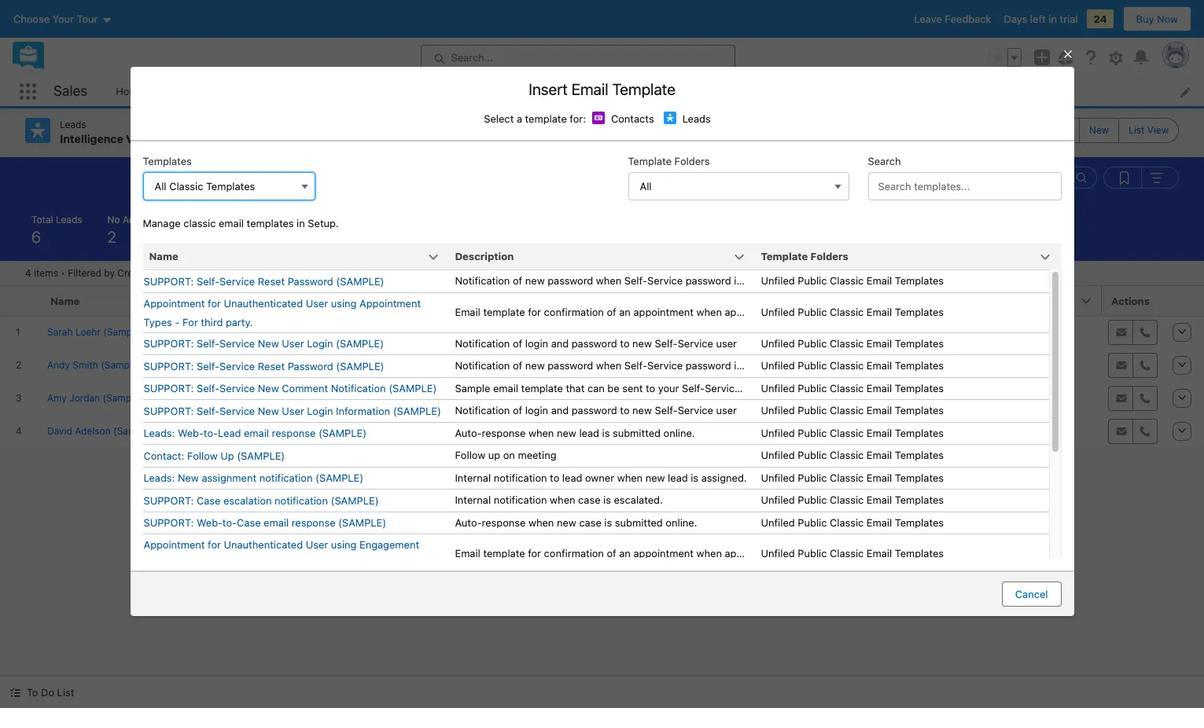 Task type: vqa. For each thing, say whether or not it's contained in the screenshot.


Task type: describe. For each thing, give the bounding box(es) containing it.
1 0 button from the left
[[395, 207, 461, 251]]

new left vp
[[258, 383, 279, 395]]

party. inside "appointment for unauthenticated user using appointment types - for third party."
[[226, 316, 253, 328]]

email for support: case escalation notification (sample)
[[867, 494, 892, 507]]

new down contact:
[[178, 472, 199, 485]]

1 0 from the left
[[192, 228, 201, 246]]

1 vertical spatial name
[[50, 295, 80, 307]]

lead for lead status
[[710, 295, 734, 307]]

email dialog
[[350, 78, 854, 605]]

classic for support:  self-service new user login information (sample)
[[830, 404, 864, 417]]

dashboards link
[[639, 77, 715, 106]]

row number cell
[[0, 286, 41, 317]]

1 vertical spatial name button
[[41, 286, 242, 316]]

notification of login and password to new self-service user for support:  self-service new user login information (sample)
[[455, 404, 737, 417]]

service inside 'button'
[[220, 360, 255, 373]]

user for support:  self-service new user login information (sample)
[[716, 404, 737, 417]]

confirmation for email template for confirmation of an appointment when appointments are scheduled using appointment types with third party video applications.
[[544, 306, 604, 318]]

types
[[955, 306, 981, 318]]

dashboards
[[649, 85, 706, 97]]

public for contact: follow up (sample)
[[798, 449, 827, 462]]

of down auto-response when new case is submitted online.
[[607, 548, 617, 560]]

intelligence
[[60, 132, 123, 146]]

of up the technologies
[[607, 306, 617, 318]]

unfiled for support: case escalation notification (sample)
[[761, 494, 795, 507]]

support:  self-service new comment notification (sample) button
[[143, 379, 438, 399]]

unfiled public classic email templates for appointment for unauthenticated user using engagement channels-for third party.
[[761, 548, 944, 560]]

support:  web-to-case email response (sample) button
[[143, 513, 387, 534]]

when up be
[[596, 360, 622, 372]]

classic for support:  self-service reset password  (sample)
[[830, 275, 864, 287]]

lead source cell
[[821, 286, 972, 317]]

email template for confirmation of an appointment when appointments are scheduled using engagement channels with third party video applications.
[[455, 548, 1164, 560]]

view for list view
[[1148, 124, 1169, 136]]

notification for support:  self-service new user login information (sample)
[[455, 404, 510, 417]]

self- down subject text box
[[624, 275, 647, 287]]

support:  self-service new user login information (sample)
[[144, 405, 441, 418]]

leads right leads icon
[[683, 112, 711, 125]]

text default image inside email dialog
[[433, 563, 444, 574]]

unauthenticated for party.
[[224, 539, 303, 551]]

to up the technologies
[[620, 337, 630, 350]]

referral
[[873, 325, 907, 337]]

sent
[[622, 382, 643, 395]]

password up lead status
[[686, 275, 731, 287]]

self- up your
[[655, 337, 678, 350]]

appointment for engagement
[[634, 548, 694, 560]]

for inside appointment for unauthenticated user using engagement channels-for third party.
[[208, 539, 221, 551]]

unfiled for support:  self-service reset password  (sample)
[[761, 275, 795, 287]]

2 vertical spatial group
[[1104, 166, 1179, 188]]

home link
[[106, 77, 153, 106]]

list inside 'button'
[[1129, 124, 1145, 136]]

24
[[1094, 13, 1107, 25]]

to right sent
[[646, 382, 655, 395]]

your
[[658, 382, 679, 395]]

1 horizontal spatial in
[[1049, 13, 1057, 25]]

support:  self-service new comment notification (sample)
[[144, 383, 437, 395]]

user inside appointment for unauthenticated user using engagement channels-for third party.
[[306, 539, 328, 551]]

internal for internal notification when case is escalated.
[[455, 494, 491, 507]]

buy now
[[1136, 13, 1178, 25]]

classic for leads:  web-to-lead email response (sample)
[[830, 427, 864, 439]]

4 for 4
[[341, 228, 351, 246]]

template up medlife, on the left top
[[483, 306, 525, 318]]

sample email template that can be sent to your self-service customers to notify them a public comment has been added to their case.
[[455, 382, 1094, 395]]

that
[[566, 382, 585, 395]]

email for leads:  new assignment notification (sample)
[[867, 472, 892, 484]]

auto-response when new case is submitted online.
[[455, 516, 697, 529]]

1 vertical spatial information
[[323, 424, 374, 436]]

(sample) inside "button"
[[331, 495, 379, 507]]

unfiled for leads:  web-to-lead email response (sample)
[[761, 427, 795, 439]]

public for support:  web-to-case email response (sample)
[[798, 516, 827, 529]]

new button
[[1079, 118, 1119, 143]]

submitted for case
[[615, 516, 663, 529]]

0 vertical spatial case
[[578, 494, 601, 507]]

comment
[[282, 383, 328, 395]]

support:  self-service new user login information (sample) button
[[143, 401, 442, 421]]

channels-
[[144, 558, 193, 570]]

new up escalated.
[[646, 472, 665, 484]]

email down support:  self-service new user login information (sample) button
[[244, 427, 269, 440]]

enterprise,
[[543, 391, 592, 403]]

leads:  web-to-lead email response (sample) button
[[143, 423, 367, 444]]

new up sent
[[633, 337, 652, 350]]

templates for appointment for unauthenticated user using appointment types - for third party.
[[895, 306, 944, 318]]

0 horizontal spatial created
[[117, 267, 153, 279]]

an for email template for confirmation of an appointment when appointments are scheduled using appointment types with third party video applications.
[[619, 306, 631, 318]]

quarter
[[946, 173, 977, 182]]

notification inside button
[[259, 472, 313, 485]]

email for appointment for unauthenticated user using engagement channels-for third party.
[[867, 548, 892, 560]]

1 inside key performance indicators group
[[244, 228, 251, 246]]

to- for case
[[223, 517, 237, 530]]

support: for support: self-service new user login (sample)
[[144, 338, 194, 350]]

reset for support: self-service reset password (sample)
[[745, 360, 769, 372]]

public for appointment for unauthenticated user using engagement channels-for third party.
[[798, 548, 827, 560]]

nurturing
[[706, 325, 749, 337]]

classic for support: self-service new user login (sample)
[[830, 337, 864, 350]]

response up the follow up on meeting
[[482, 427, 526, 439]]

self- up sent
[[624, 360, 647, 372]]

notification of login and password to new self-service user for support: self-service new user login (sample)
[[455, 337, 737, 350]]

appointment for unauthenticated user using engagement channels-for third party.
[[144, 539, 419, 570]]

0 vertical spatial group
[[989, 48, 1022, 67]]

email for support: self-service reset password (sample)
[[867, 360, 892, 372]]

notification for support: self-service new user login (sample)
[[455, 337, 510, 350]]

•
[[61, 267, 65, 279]]

action cell
[[1165, 286, 1204, 317]]

public for appointment for unauthenticated user using appointment types - for third party.
[[798, 306, 827, 318]]

support: self-service reset password (sample) button
[[143, 356, 385, 377]]

lead left assigned.
[[668, 472, 688, 484]]

to do list button
[[0, 677, 84, 709]]

1 vertical spatial name cell
[[41, 286, 242, 317]]

when down internal notification when case is escalated.
[[529, 516, 554, 529]]

support: for support:  self-service new comment notification (sample)
[[144, 383, 194, 395]]

template down internal notification when case is escalated.
[[483, 548, 525, 560]]

(sample) inside 'button'
[[336, 360, 384, 373]]

company cell
[[518, 286, 700, 317]]

-
[[175, 316, 180, 328]]

left
[[1030, 13, 1046, 25]]

owner
[[1010, 172, 1035, 182]]

templates for leads:  new assignment notification (sample)
[[895, 472, 944, 484]]

me
[[1055, 173, 1067, 182]]

calendar
[[501, 85, 544, 97]]

appointment for unauthenticated user using appointment types - for third party. button
[[143, 293, 449, 332]]

search
[[868, 155, 901, 167]]

days
[[1004, 13, 1028, 25]]

of for support: self-service reset password (sample)
[[513, 360, 523, 372]]

party for channels
[[1047, 548, 1072, 560]]

email for support:  self-service new user login information (sample)
[[867, 404, 892, 417]]

follow inside button
[[187, 450, 218, 462]]

unfiled public classic email templates for support: case escalation notification (sample)
[[761, 494, 944, 507]]

other
[[827, 424, 852, 436]]

follow up on meeting
[[455, 449, 557, 462]]

0 vertical spatial name cell
[[143, 244, 449, 271]]

new up support: self-service reset password (sample)
[[258, 338, 279, 350]]

unfiled public classic email templates for support: self-service reset password (sample)
[[761, 360, 944, 372]]

support: self-service reset password (sample)
[[144, 360, 384, 373]]

third right last
[[1007, 306, 1029, 318]]

case inside "button"
[[197, 495, 221, 507]]

new down sent
[[633, 404, 652, 417]]

text default image inside to do list button
[[9, 688, 20, 699]]

new up leads:  web-to-lead email response (sample) button on the left bottom of the page
[[258, 405, 279, 418]]

support: case escalation notification (sample)
[[144, 495, 379, 507]]

home
[[116, 85, 144, 97]]

leave feedback link
[[915, 13, 992, 25]]

online. for auto-response when new case is submitted online.
[[666, 516, 697, 529]]

comment
[[906, 382, 950, 395]]

email down support: case escalation notification (sample)
[[264, 517, 289, 530]]

no upcoming
[[244, 214, 305, 225]]

public for support:  self-service new comment notification (sample)
[[798, 382, 827, 395]]

technology
[[377, 424, 428, 436]]

unfiled for support: self-service new user login (sample)
[[761, 337, 795, 350]]

support: for support: self-service reset password (sample)
[[144, 360, 194, 373]]

template folders inside cell
[[761, 250, 849, 263]]

text default image
[[743, 559, 754, 570]]

related to
[[358, 562, 408, 574]]

templates for support:  self-service new comment notification (sample)
[[895, 382, 944, 395]]

unauthenticated for third
[[224, 297, 303, 310]]

4 for 4 items • filtered by created date, me, overdue
[[25, 267, 31, 279]]

of for support: self-service new user login (sample)
[[513, 337, 523, 350]]

notification of new password when self-service password is reset for support: self-service reset password (sample)
[[455, 360, 769, 372]]

0 horizontal spatial lead
[[218, 427, 241, 440]]

email for support:  self-service reset password  (sample)
[[867, 275, 892, 287]]

templates for support: case escalation notification (sample)
[[895, 494, 944, 507]]

contact: follow up (sample)
[[144, 450, 285, 462]]

self- down your
[[655, 404, 678, 417]]

new right green
[[557, 427, 577, 439]]

new up the company at the top left of page
[[525, 275, 545, 287]]

classic for support: self-service reset password (sample)
[[830, 360, 864, 372]]

company
[[528, 295, 576, 307]]

action image
[[1165, 286, 1204, 316]]

title cell
[[276, 286, 518, 317]]

0 vertical spatial template
[[612, 80, 676, 98]]

company button
[[518, 286, 700, 316]]

vp purchasing
[[282, 391, 347, 403]]

when left text default image
[[697, 548, 722, 560]]

user down system
[[282, 338, 304, 350]]

forecasts
[[583, 85, 630, 97]]

support:  self-service reset password  (sample)
[[144, 275, 384, 288]]

been
[[973, 382, 997, 395]]

to- for lead
[[204, 427, 218, 440]]

when up nurturing
[[697, 306, 722, 318]]

actions cell
[[1102, 286, 1165, 317]]

lead view settings image
[[989, 118, 1031, 143]]

leads image
[[664, 112, 676, 124]]

new down nurturing
[[706, 358, 726, 370]]

web- for support:
[[197, 517, 223, 530]]

internal for internal notification to lead owner when new lead is assigned.
[[455, 472, 491, 484]]

view for intelligence view
[[126, 132, 152, 146]]

password for support:  self-service reset password  (sample)
[[288, 275, 333, 288]]

to down sent
[[620, 404, 630, 417]]

for inside "appointment for unauthenticated user using appointment types - for third party."
[[182, 316, 198, 328]]

reset for support:  self-service reset password  (sample)
[[258, 275, 285, 288]]

universal
[[525, 358, 566, 370]]

lead source
[[830, 295, 893, 307]]

reset for support: self-service reset password (sample)
[[258, 360, 285, 373]]

vp
[[282, 391, 295, 403]]

email for support: self-service new user login (sample)
[[867, 337, 892, 350]]

last activity cell
[[972, 286, 1102, 317]]

support:  self-service reset password  (sample) button
[[143, 271, 385, 292]]

unfiled public classic email templates for support:  self-service new user login information (sample)
[[761, 404, 944, 417]]

overdue
[[201, 267, 239, 279]]

lead source button
[[821, 286, 972, 316]]

support: for support:  self-service reset password  (sample)
[[144, 275, 194, 288]]

template down insert
[[525, 112, 567, 125]]

response inside leads:  web-to-lead email response (sample) button
[[272, 427, 316, 440]]

me,
[[182, 267, 198, 279]]

inc
[[594, 391, 608, 403]]

upcoming
[[260, 214, 305, 225]]

last activity
[[981, 295, 1045, 307]]

unfiled for leads:  new assignment notification (sample)
[[761, 472, 795, 484]]

actions
[[1112, 295, 1150, 307]]

be
[[608, 382, 620, 395]]

appointment up referral
[[892, 306, 952, 318]]

templates for support:  self-service new user login information (sample)
[[895, 404, 944, 417]]

password up that
[[548, 360, 593, 372]]

system administrator
[[282, 325, 378, 337]]

third up "cancel"
[[1022, 548, 1044, 560]]

of for support:  self-service reset password  (sample)
[[513, 275, 523, 287]]

c
[[438, 133, 445, 145]]

appointments for appointment
[[725, 306, 790, 318]]

trial
[[1060, 13, 1078, 25]]

1 vertical spatial template
[[628, 155, 672, 167]]

source
[[857, 295, 893, 307]]

now
[[1157, 13, 1178, 25]]

universal technologies
[[525, 358, 627, 370]]

classic for appointment for unauthenticated user using appointment types - for third party.
[[830, 306, 864, 318]]

password down inc on the bottom of the page
[[572, 404, 617, 417]]

1 horizontal spatial 1
[[585, 325, 589, 337]]

password up the technologies
[[572, 337, 617, 350]]

appointment up administrator
[[360, 297, 421, 310]]

new down internal notification when case is escalated.
[[557, 516, 577, 529]]

self- inside support:  self-service new user login information (sample) button
[[197, 405, 220, 418]]

web- for leads:
[[178, 427, 204, 440]]

last activity button
[[972, 286, 1102, 316]]

customers
[[743, 382, 793, 395]]

response inside support:  web-to-case email response (sample) button
[[292, 517, 336, 530]]

auto- for auto-response when new lead is submitted online.
[[455, 427, 482, 439]]

from
[[370, 131, 394, 144]]

engagement
[[892, 548, 951, 560]]

third inside appointment for unauthenticated user using engagement channels-for third party.
[[211, 558, 233, 570]]

email for support:  web-to-case email response (sample)
[[867, 516, 892, 529]]

medlife, inc. 1
[[525, 325, 589, 337]]

4 items • filtered by created date, me, overdue status
[[25, 267, 239, 279]]

lee
[[525, 391, 541, 403]]

email for leads:  web-to-lead email response (sample)
[[867, 427, 892, 439]]

system
[[282, 325, 315, 337]]

email left lee
[[493, 382, 518, 395]]

engagement
[[360, 539, 419, 551]]

1 horizontal spatial name
[[149, 250, 178, 263]]

when up auto-response when new case is submitted online.
[[550, 494, 576, 507]]

list containing home
[[106, 77, 1204, 106]]

self- right your
[[682, 382, 705, 395]]

template down universal at the bottom of the page
[[521, 382, 563, 395]]

calendar link
[[492, 77, 553, 106]]

select a template for:
[[484, 112, 586, 125]]

when left dot
[[529, 427, 554, 439]]

Search search field
[[868, 172, 1062, 201]]

total leads 6
[[31, 214, 82, 246]]

for down auto-response when new case is submitted online.
[[528, 548, 541, 560]]



Task type: locate. For each thing, give the bounding box(es) containing it.
medlife,
[[525, 325, 563, 337]]

appointment down escalated.
[[634, 548, 694, 560]]

1 vertical spatial in
[[297, 217, 305, 229]]

7 classic from the top
[[830, 427, 864, 439]]

0 vertical spatial activity
[[123, 214, 156, 225]]

2 reset from the top
[[258, 360, 285, 373]]

contacts
[[611, 112, 654, 125]]

leads: inside leads:  web-to-lead email response (sample) button
[[144, 427, 175, 440]]

1 vertical spatial scheduled
[[811, 548, 860, 560]]

11/9/2023
[[978, 392, 1022, 404]]

lead for lead source
[[830, 295, 854, 307]]

case down internal notification when case is escalated.
[[579, 516, 602, 529]]

lead inside cell
[[830, 295, 854, 307]]

leads up intelligence
[[60, 119, 86, 131]]

submitted down sent
[[613, 427, 661, 439]]

5 unfiled from the top
[[761, 382, 795, 395]]

support: inside "button"
[[144, 495, 194, 507]]

folders
[[675, 155, 710, 167], [811, 250, 849, 263]]

using inside "appointment for unauthenticated user using appointment types - for third party."
[[331, 297, 357, 310]]

manage
[[143, 217, 181, 229]]

inc.
[[566, 325, 582, 337]]

public for leads:  new assignment notification (sample)
[[798, 472, 827, 484]]

9 classic from the top
[[830, 472, 864, 484]]

1 vertical spatial with
[[1000, 548, 1019, 560]]

email for support:  self-service new comment notification (sample)
[[867, 382, 892, 395]]

1 unauthenticated from the top
[[224, 297, 303, 310]]

2 appointments from the top
[[725, 548, 790, 560]]

self- inside 'support:  self-service new comment notification (sample)' button
[[197, 383, 220, 395]]

9 unfiled from the top
[[761, 472, 795, 484]]

follow left up
[[187, 450, 218, 462]]

1
[[244, 228, 251, 246], [585, 325, 589, 337]]

2 horizontal spatial 0
[[476, 228, 486, 246]]

in right the left on the top of the page
[[1049, 13, 1057, 25]]

1 horizontal spatial no
[[244, 214, 257, 225]]

unfiled public classic email templates for support:  web-to-case email response (sample)
[[761, 516, 944, 529]]

title button
[[276, 286, 518, 316]]

1 horizontal spatial folders
[[811, 250, 849, 263]]

lead status cell
[[700, 286, 821, 317]]

working
[[706, 424, 743, 436]]

email for appointment for unauthenticated user using appointment types - for third party.
[[867, 306, 892, 318]]

new
[[525, 275, 545, 287], [633, 337, 652, 350], [525, 360, 545, 372], [633, 404, 652, 417], [557, 427, 577, 439], [646, 472, 665, 484], [557, 516, 577, 529]]

party. inside appointment for unauthenticated user using engagement channels-for third party.
[[236, 558, 263, 570]]

1 vertical spatial login
[[307, 405, 333, 418]]

1 horizontal spatial created
[[877, 172, 908, 182]]

6 classic from the top
[[830, 404, 864, 417]]

0 vertical spatial appointments
[[725, 306, 790, 318]]

3 0 from the left
[[476, 228, 486, 246]]

activity inside button
[[1005, 295, 1045, 307]]

3 unfiled public classic email templates from the top
[[761, 337, 944, 350]]

description cell
[[449, 244, 755, 271]]

10 classic from the top
[[830, 494, 864, 507]]

unfiled for appointment for unauthenticated user using engagement channels-for third party.
[[761, 548, 795, 560]]

1 confirmation from the top
[[544, 306, 604, 318]]

login down lee
[[525, 404, 548, 417]]

4 right setup.
[[341, 228, 351, 246]]

to- inside leads:  web-to-lead email response (sample) button
[[204, 427, 218, 440]]

1 horizontal spatial a
[[866, 382, 871, 395]]

leads right total on the left top of page
[[56, 214, 82, 225]]

date,
[[156, 267, 179, 279]]

4 inside button
[[341, 228, 351, 246]]

lead status
[[710, 295, 770, 307]]

2 unauthenticated from the top
[[224, 539, 303, 551]]

0 horizontal spatial template folders
[[628, 155, 710, 167]]

1 vertical spatial folders
[[811, 250, 849, 263]]

view right new button
[[1148, 124, 1169, 136]]

password inside the support: self-service reset password (sample) 'button'
[[288, 360, 333, 373]]

notification inside "button"
[[275, 495, 328, 507]]

2 login from the top
[[525, 404, 548, 417]]

group containing new
[[989, 118, 1179, 143]]

2 support: from the top
[[144, 338, 194, 350]]

1 horizontal spatial 4
[[341, 228, 351, 246]]

2 auto- from the top
[[455, 516, 482, 529]]

1 scheduled from the top
[[811, 306, 860, 318]]

1 vertical spatial reset
[[258, 360, 285, 373]]

grid
[[143, 244, 1164, 709], [0, 286, 1204, 449]]

1 an from the top
[[619, 306, 631, 318]]

2 horizontal spatial lead
[[830, 295, 854, 307]]

2 no from the left
[[244, 214, 257, 225]]

applications. for email template for confirmation of an appointment when appointments are scheduled using engagement channels with third party video applications.
[[1104, 548, 1164, 560]]

text default image
[[433, 563, 444, 574], [9, 688, 20, 699]]

8 unfiled from the top
[[761, 449, 795, 462]]

0 vertical spatial reset
[[258, 275, 285, 288]]

notification inside button
[[331, 383, 386, 395]]

to
[[620, 337, 630, 350], [646, 382, 655, 395], [796, 382, 806, 395], [1032, 382, 1042, 395], [620, 404, 630, 417], [550, 472, 560, 484]]

public for leads:  web-to-lead email response (sample)
[[798, 427, 827, 439]]

login
[[307, 338, 333, 350], [307, 405, 333, 418]]

*
[[363, 131, 368, 144]]

information inside button
[[336, 405, 390, 418]]

1 vertical spatial reset
[[745, 360, 769, 372]]

4 classic from the top
[[830, 360, 864, 372]]

an down subject text box
[[619, 306, 631, 318]]

using inside appointment for unauthenticated user using engagement channels-for third party.
[[331, 539, 357, 551]]

1 unfiled public classic email templates from the top
[[761, 275, 944, 287]]

b
[[448, 133, 455, 145]]

green dot publishing
[[525, 424, 619, 436]]

0 vertical spatial online.
[[664, 427, 695, 439]]

templates for support:  web-to-case email response (sample)
[[895, 516, 944, 529]]

templates for support: self-service new user login (sample)
[[895, 337, 944, 350]]

activity inside key performance indicators group
[[123, 214, 156, 225]]

3 support: from the top
[[144, 360, 194, 373]]

idle
[[192, 214, 208, 225]]

assigned.
[[701, 472, 747, 484]]

2 user from the top
[[716, 404, 737, 417]]

status
[[737, 295, 770, 307]]

text default image left the do
[[9, 688, 20, 699]]

2 follow from the left
[[187, 450, 218, 462]]

new up working
[[706, 391, 726, 403]]

activity right last
[[1005, 295, 1045, 307]]

to inside email dialog
[[396, 562, 408, 574]]

11 public from the top
[[798, 516, 827, 529]]

reset down support: self-service new user login (sample) button
[[258, 360, 285, 373]]

templates for contact: follow up (sample)
[[895, 449, 944, 462]]

0 vertical spatial unauthenticated
[[224, 297, 303, 310]]

leads: for leads:  new assignment notification (sample)
[[144, 472, 175, 485]]

0 vertical spatial template folders
[[628, 155, 710, 167]]

0 horizontal spatial view
[[126, 132, 152, 146]]

leads: inside leads:  new assignment notification (sample) button
[[144, 472, 175, 485]]

0 vertical spatial party.
[[226, 316, 253, 328]]

1 notification of new password when self-service password is reset from the top
[[455, 275, 769, 287]]

1 vertical spatial leads:
[[144, 472, 175, 485]]

0 vertical spatial web-
[[178, 427, 204, 440]]

notification of new password when self-service password is reset for support:  self-service reset password  (sample)
[[455, 275, 769, 287]]

response down internal notification when case is escalated.
[[482, 516, 526, 529]]

to
[[396, 562, 408, 574], [27, 687, 38, 699]]

support: for support:  self-service new user login information (sample)
[[144, 405, 194, 418]]

10 unfiled public classic email templates from the top
[[761, 494, 944, 507]]

for right -
[[182, 316, 198, 328]]

1 no from the left
[[107, 214, 120, 225]]

0 horizontal spatial 1
[[244, 228, 251, 246]]

video for email template for confirmation of an appointment when appointments are scheduled using engagement channels with third party video applications.
[[1075, 548, 1101, 560]]

party up cancel button
[[1047, 548, 1072, 560]]

Subject text field
[[426, 240, 838, 268]]

group down list view 'button'
[[1104, 166, 1179, 188]]

1 vertical spatial template folders
[[761, 250, 849, 263]]

1 unfiled from the top
[[761, 275, 795, 287]]

0 vertical spatial scheduled
[[811, 306, 860, 318]]

1 vertical spatial unauthenticated
[[224, 539, 303, 551]]

1 horizontal spatial activity
[[1005, 295, 1045, 307]]

appointment
[[144, 297, 205, 310], [360, 297, 421, 310], [144, 539, 205, 551]]

1 vertical spatial are
[[793, 548, 808, 560]]

(sample)
[[336, 275, 384, 288], [336, 338, 384, 350], [336, 360, 384, 373], [389, 383, 437, 395], [393, 405, 441, 418], [319, 427, 367, 440], [237, 450, 285, 462], [316, 472, 364, 485], [331, 495, 379, 507], [338, 517, 386, 530]]

reset up status
[[745, 275, 769, 287]]

0 horizontal spatial text default image
[[9, 688, 20, 699]]

support: for support: case escalation notification (sample)
[[144, 495, 194, 507]]

me button
[[1041, 166, 1097, 188]]

2 scheduled from the top
[[811, 548, 860, 560]]

buy now button
[[1123, 6, 1192, 31]]

row number image
[[0, 286, 41, 316]]

0 vertical spatial text default image
[[433, 563, 444, 574]]

templates for support: self-service reset password (sample)
[[895, 360, 944, 372]]

feedback
[[945, 13, 992, 25]]

3 classic from the top
[[830, 337, 864, 350]]

9 public from the top
[[798, 472, 827, 484]]

confirmation for email template for confirmation of an appointment when appointments are scheduled using engagement channels with third party video applications.
[[544, 548, 604, 560]]

party for types
[[1031, 306, 1056, 318]]

2 0 from the left
[[404, 228, 414, 246]]

third inside "appointment for unauthenticated user using appointment types - for third party."
[[201, 316, 223, 328]]

1 vertical spatial online.
[[666, 516, 697, 529]]

case down the owner
[[578, 494, 601, 507]]

filtered
[[68, 267, 101, 279]]

8 unfiled public classic email templates from the top
[[761, 449, 944, 462]]

auto-response when new lead is submitted online.
[[455, 427, 695, 439]]

password up comment
[[288, 360, 333, 373]]

public for support: self-service reset password (sample)
[[798, 360, 827, 372]]

list
[[106, 77, 1204, 106]]

user inside "appointment for unauthenticated user using appointment types - for third party."
[[306, 297, 328, 310]]

and for support: self-service new user login (sample)
[[551, 337, 569, 350]]

video for email template for confirmation of an appointment when appointments are scheduled using appointment types with third party video applications.
[[1059, 306, 1085, 318]]

1 appointments from the top
[[725, 306, 790, 318]]

template folders cell
[[755, 244, 1061, 271]]

follow left 'up'
[[455, 449, 486, 462]]

2 unfiled public classic email templates from the top
[[761, 306, 944, 318]]

template inside cell
[[761, 250, 808, 263]]

auto- down the follow up on meeting
[[455, 516, 482, 529]]

items
[[34, 267, 58, 279]]

0 vertical spatial notification of new password when self-service password is reset
[[455, 275, 769, 287]]

activity up 4 items • filtered by created date, me, overdue status
[[123, 214, 156, 225]]

2 notification of new password when self-service password is reset from the top
[[455, 360, 769, 372]]

folders up lead source
[[811, 250, 849, 263]]

1 horizontal spatial lead
[[710, 295, 734, 307]]

4 public from the top
[[798, 360, 827, 372]]

template
[[525, 112, 567, 125], [483, 306, 525, 318], [521, 382, 563, 395], [483, 548, 525, 560]]

classic for support: case escalation notification (sample)
[[830, 494, 864, 507]]

0 vertical spatial 4
[[341, 228, 351, 246]]

1 login from the top
[[307, 338, 333, 350]]

6 support: from the top
[[144, 495, 194, 507]]

a right the them
[[866, 382, 871, 395]]

login for support:  self-service new user login information (sample)
[[525, 404, 548, 417]]

accounts image
[[414, 557, 430, 573]]

lead up nurturing
[[710, 295, 734, 307]]

lead up internal notification when case is escalated.
[[562, 472, 582, 484]]

classic
[[830, 275, 864, 287], [830, 306, 864, 318], [830, 337, 864, 350], [830, 360, 864, 372], [830, 382, 864, 395], [830, 404, 864, 417], [830, 427, 864, 439], [830, 449, 864, 462], [830, 472, 864, 484], [830, 494, 864, 507], [830, 516, 864, 529], [830, 548, 864, 560]]

support: self-service new user login (sample)
[[144, 338, 384, 350]]

unfiled for support: self-service reset password (sample)
[[761, 360, 795, 372]]

activity for last activity
[[1005, 295, 1045, 307]]

public for support: self-service new user login (sample)
[[798, 337, 827, 350]]

10 unfiled from the top
[[761, 494, 795, 507]]

templates
[[247, 217, 294, 229]]

submitted for lead
[[613, 427, 661, 439]]

1 horizontal spatial view
[[1148, 124, 1169, 136]]

0 vertical spatial user
[[716, 337, 737, 350]]

appointment for unauthenticated user using engagement channels-for third party. button
[[143, 535, 449, 574]]

0 vertical spatial created
[[877, 172, 908, 182]]

7 unfiled public classic email templates from the top
[[761, 427, 944, 439]]

owner
[[585, 472, 614, 484]]

1 vertical spatial user
[[716, 404, 737, 417]]

2 classic from the top
[[830, 306, 864, 318]]

added
[[999, 382, 1029, 395]]

them
[[839, 382, 863, 395]]

2 notification of login and password to new self-service user from the top
[[455, 404, 737, 417]]

5 support: from the top
[[144, 405, 194, 418]]

classic for support:  self-service new comment notification (sample)
[[830, 382, 864, 395]]

public
[[798, 275, 827, 287], [798, 306, 827, 318], [798, 337, 827, 350], [798, 360, 827, 372], [798, 382, 827, 395], [798, 404, 827, 417], [798, 427, 827, 439], [798, 449, 827, 462], [798, 472, 827, 484], [798, 494, 827, 507], [798, 516, 827, 529], [798, 548, 827, 560]]

5 classic from the top
[[830, 382, 864, 395]]

1 right "inc."
[[585, 325, 589, 337]]

unauthenticated inside appointment for unauthenticated user using engagement channels-for third party.
[[224, 539, 303, 551]]

11 unfiled public classic email templates from the top
[[761, 516, 944, 529]]

2 internal from the top
[[455, 494, 491, 507]]

7 unfiled from the top
[[761, 427, 795, 439]]

1 vertical spatial submitted
[[615, 516, 663, 529]]

user down lead status
[[716, 337, 737, 350]]

1 vertical spatial to-
[[223, 517, 237, 530]]

in left setup.
[[297, 217, 305, 229]]

2 password from the top
[[288, 360, 333, 373]]

template down c b <tarashultz49@gmail.com> popup button
[[628, 155, 672, 167]]

1 vertical spatial confirmation
[[544, 548, 604, 560]]

applications. for email template for confirmation of an appointment when appointments are scheduled using appointment types with third party video applications.
[[1088, 306, 1148, 318]]

1 vertical spatial case
[[579, 516, 602, 529]]

name
[[149, 250, 178, 263], [50, 295, 80, 307]]

4 button
[[332, 207, 388, 251]]

12 classic from the top
[[830, 548, 864, 560]]

view inside 'button'
[[1148, 124, 1169, 136]]

with for types
[[984, 306, 1004, 318]]

7 public from the top
[[798, 427, 827, 439]]

0 vertical spatial 1
[[244, 228, 251, 246]]

login for support: self-service new user login (sample)
[[525, 337, 548, 350]]

0 horizontal spatial in
[[297, 217, 305, 229]]

no for 1
[[244, 214, 257, 225]]

self- inside the support: self-service reset password (sample) 'button'
[[197, 360, 220, 373]]

self- inside support:  self-service reset password  (sample) button
[[197, 275, 220, 288]]

unfiled public classic email templates for support:  self-service new comment notification (sample)
[[761, 382, 944, 395]]

contacts image
[[592, 112, 605, 124]]

1 vertical spatial notification of new password when self-service password is reset
[[455, 360, 769, 372]]

7 support: from the top
[[144, 517, 194, 530]]

template folders up email template for confirmation of an appointment when appointments are scheduled using appointment types with third party video applications.
[[761, 250, 849, 263]]

appointments for engagement
[[725, 548, 790, 560]]

0 horizontal spatial a
[[517, 112, 522, 125]]

appointment for appointment
[[634, 306, 694, 318]]

folders inside cell
[[811, 250, 849, 263]]

name cell
[[143, 244, 449, 271], [41, 286, 242, 317]]

12 unfiled public classic email templates from the top
[[761, 548, 944, 560]]

1 vertical spatial list
[[57, 687, 74, 699]]

1 horizontal spatial 0 button
[[467, 207, 542, 251]]

1 are from the top
[[793, 306, 808, 318]]

director,
[[282, 424, 321, 436]]

to inside to do list button
[[27, 687, 38, 699]]

notification of new password when self-service password is reset down description cell
[[455, 275, 769, 287]]

templates for support:  self-service reset password  (sample)
[[895, 275, 944, 287]]

unfiled public classic email templates for contact: follow up (sample)
[[761, 449, 944, 462]]

1 classic from the top
[[830, 275, 864, 287]]

0 vertical spatial in
[[1049, 13, 1057, 25]]

to left their
[[1032, 382, 1042, 395]]

2 are from the top
[[793, 548, 808, 560]]

unfiled public classic email templates for support: self-service new user login (sample)
[[761, 337, 944, 350]]

6 public from the top
[[798, 404, 827, 417]]

0 vertical spatial password
[[288, 275, 333, 288]]

lee enterprise, inc
[[525, 391, 608, 403]]

template up contacts
[[612, 80, 676, 98]]

0 button
[[395, 207, 461, 251], [467, 207, 542, 251]]

appointment for appointment for unauthenticated user using appointment types - for third party.
[[144, 297, 205, 310]]

leads: up contact:
[[144, 427, 175, 440]]

no for 2
[[107, 214, 120, 225]]

for inside appointment for unauthenticated user using engagement channels-for third party.
[[193, 558, 208, 570]]

1 horizontal spatial to
[[396, 562, 408, 574]]

setup.
[[308, 217, 339, 229]]

leads: for leads:  web-to-lead email response (sample)
[[144, 427, 175, 440]]

appointment for appointment for unauthenticated user using engagement channels-for third party.
[[144, 539, 205, 551]]

0 vertical spatial login
[[525, 337, 548, 350]]

1 horizontal spatial to-
[[223, 517, 237, 530]]

c b <tarashultz49@gmail.com> button
[[426, 126, 838, 150]]

user up working
[[716, 404, 737, 417]]

password
[[288, 275, 333, 288], [288, 360, 333, 373]]

unfiled public classic email templates for leads:  new assignment notification (sample)
[[761, 472, 944, 484]]

6 unfiled from the top
[[761, 404, 795, 417]]

4 support: from the top
[[144, 383, 194, 395]]

activity for no activity
[[123, 214, 156, 225]]

1 reset from the top
[[258, 275, 285, 288]]

1 vertical spatial applications.
[[1104, 548, 1164, 560]]

confirmation down auto-response when new case is submitted online.
[[544, 548, 604, 560]]

and up universal at the bottom of the page
[[551, 337, 569, 350]]

created right by
[[117, 267, 153, 279]]

1 support: from the top
[[144, 275, 194, 288]]

unauthenticated down support:  web-to-case email response (sample) button
[[224, 539, 303, 551]]

sample
[[455, 382, 490, 395]]

their
[[1045, 382, 1066, 395]]

to up internal notification when case is escalated.
[[550, 472, 560, 484]]

when up escalated.
[[617, 472, 643, 484]]

8 classic from the top
[[830, 449, 864, 462]]

0 horizontal spatial folders
[[675, 155, 710, 167]]

1 follow from the left
[[455, 449, 486, 462]]

appointment up -
[[144, 297, 205, 310]]

reset for support:  self-service reset password  (sample)
[[745, 275, 769, 287]]

0 vertical spatial folders
[[675, 155, 710, 167]]

calendar list item
[[492, 77, 574, 106]]

1 horizontal spatial 0
[[404, 228, 414, 246]]

web- up contact: follow up (sample)
[[178, 427, 204, 440]]

classic for support:  web-to-case email response (sample)
[[830, 516, 864, 529]]

support: inside 'button'
[[144, 360, 194, 373]]

third right -
[[201, 316, 223, 328]]

2 public from the top
[[798, 306, 827, 318]]

case down assignment
[[197, 495, 221, 507]]

1 user from the top
[[716, 337, 737, 350]]

2 leads: from the top
[[144, 472, 175, 485]]

1 login from the top
[[525, 337, 548, 350]]

1 vertical spatial web-
[[197, 517, 223, 530]]

0 vertical spatial name button
[[143, 244, 449, 269]]

1 vertical spatial and
[[551, 404, 569, 417]]

to left "notify" in the right of the page
[[796, 382, 806, 395]]

are for appointment
[[793, 306, 808, 318]]

user
[[306, 297, 328, 310], [282, 338, 304, 350], [282, 405, 304, 418], [306, 539, 328, 551]]

party. up support: self-service new user login (sample) button
[[226, 316, 253, 328]]

unfiled public classic email templates for leads:  web-to-lead email response (sample)
[[761, 427, 944, 439]]

self- inside support: self-service new user login (sample) button
[[197, 338, 220, 350]]

for inside "appointment for unauthenticated user using appointment types - for third party."
[[208, 297, 221, 310]]

0 vertical spatial reset
[[745, 275, 769, 287]]

title
[[286, 295, 308, 307]]

user up system administrator
[[306, 297, 328, 310]]

types
[[144, 316, 172, 328]]

user down vp
[[282, 405, 304, 418]]

unfiled public classic email templates for appointment for unauthenticated user using appointment types - for third party.
[[761, 306, 944, 318]]

response down support:  self-service new user login information (sample) button
[[272, 427, 316, 440]]

1 notification of login and password to new self-service user from the top
[[455, 337, 737, 350]]

1 and from the top
[[551, 337, 569, 350]]

lead right dot
[[579, 427, 599, 439]]

of left medlife, on the left top
[[513, 337, 523, 350]]

1 vertical spatial text default image
[[9, 688, 20, 699]]

scheduled for engagement
[[811, 548, 860, 560]]

reset up customers
[[745, 360, 769, 372]]

5 unfiled public classic email templates from the top
[[761, 382, 944, 395]]

10 public from the top
[[798, 494, 827, 507]]

notification of login and password to new self-service user
[[455, 337, 737, 350], [455, 404, 737, 417]]

2 login from the top
[[307, 405, 333, 418]]

description
[[455, 250, 514, 263]]

1 internal from the top
[[455, 472, 491, 484]]

0 vertical spatial auto-
[[455, 427, 482, 439]]

login for information
[[307, 405, 333, 418]]

password down nurturing
[[686, 360, 731, 372]]

2 an from the top
[[619, 548, 631, 560]]

notification of login and password to new self-service user down inc on the bottom of the page
[[455, 404, 737, 417]]

cancel button
[[1002, 582, 1062, 607]]

for up medlife, on the left top
[[528, 306, 541, 318]]

email
[[572, 80, 609, 98], [867, 275, 892, 287], [455, 306, 481, 318], [867, 306, 892, 318], [867, 337, 892, 350], [867, 360, 892, 372], [867, 382, 892, 395], [867, 404, 892, 417], [867, 427, 892, 439], [867, 449, 892, 462], [867, 472, 892, 484], [867, 494, 892, 507], [867, 516, 892, 529], [455, 548, 481, 560], [867, 548, 892, 560]]

11 unfiled from the top
[[761, 516, 795, 529]]

6 unfiled public classic email templates from the top
[[761, 404, 944, 417]]

unauthenticated down support:  self-service reset password  (sample) button
[[224, 297, 303, 310]]

case
[[578, 494, 601, 507], [579, 516, 602, 529]]

lead inside cell
[[710, 295, 734, 307]]

0 up description
[[476, 228, 486, 246]]

login inside support: self-service new user login (sample) button
[[307, 338, 333, 350]]

0 down idle
[[192, 228, 201, 246]]

created down search
[[877, 172, 908, 182]]

by
[[104, 267, 115, 279]]

2 unfiled from the top
[[761, 306, 795, 318]]

cell
[[972, 316, 1102, 349]]

reset up "appointment for unauthenticated user using appointment types - for third party."
[[258, 275, 285, 288]]

0 horizontal spatial 0 button
[[395, 207, 461, 251]]

1 vertical spatial activity
[[1005, 295, 1045, 307]]

1 vertical spatial case
[[237, 517, 261, 530]]

do
[[41, 687, 54, 699]]

auto- for auto-response when new case is submitted online.
[[455, 516, 482, 529]]

submitted down escalated.
[[615, 516, 663, 529]]

name down •
[[50, 295, 80, 307]]

1 password from the top
[[288, 275, 333, 288]]

important cell
[[242, 286, 276, 317]]

0 horizontal spatial follow
[[187, 450, 218, 462]]

an for email template for confirmation of an appointment when appointments are scheduled using engagement channels with third party video applications.
[[619, 548, 631, 560]]

internal
[[455, 472, 491, 484], [455, 494, 491, 507]]

reset inside support:  self-service reset password  (sample) button
[[258, 275, 285, 288]]

0 horizontal spatial to-
[[204, 427, 218, 440]]

unfiled public classic email templates for support:  self-service reset password  (sample)
[[761, 275, 944, 287]]

new inside group
[[1090, 124, 1109, 136]]

response
[[482, 427, 526, 439], [272, 427, 316, 440], [482, 516, 526, 529], [292, 517, 336, 530]]

0 vertical spatial and
[[551, 337, 569, 350]]

login inside support:  self-service new user login information (sample) button
[[307, 405, 333, 418]]

submitted
[[613, 427, 661, 439], [615, 516, 663, 529]]

4 unfiled public classic email templates from the top
[[761, 360, 944, 372]]

1 horizontal spatial list
[[1129, 124, 1145, 136]]

1 horizontal spatial follow
[[455, 449, 486, 462]]

0 vertical spatial applications.
[[1088, 306, 1148, 318]]

3 unfiled from the top
[[761, 337, 795, 350]]

0 vertical spatial confirmation
[[544, 306, 604, 318]]

of for support:  self-service new user login information (sample)
[[513, 404, 523, 417]]

support: for support:  web-to-case email response (sample)
[[144, 517, 194, 530]]

classic for appointment for unauthenticated user using engagement channels-for third party.
[[830, 548, 864, 560]]

1 leads: from the top
[[144, 427, 175, 440]]

11 classic from the top
[[830, 516, 864, 529]]

8 public from the top
[[798, 449, 827, 462]]

leave
[[915, 13, 942, 25]]

up
[[488, 449, 500, 462]]

to- down escalation
[[223, 517, 237, 530]]

of down description
[[513, 275, 523, 287]]

0 horizontal spatial 4
[[25, 267, 31, 279]]

to- inside support:  web-to-case email response (sample) button
[[223, 517, 237, 530]]

support: self-service new user login (sample) button
[[143, 334, 385, 354]]

confirmation
[[544, 306, 604, 318], [544, 548, 604, 560]]

password up the company at the top left of page
[[548, 275, 593, 287]]

1 public from the top
[[798, 275, 827, 287]]

assignment
[[202, 472, 257, 485]]

escalation
[[223, 495, 272, 507]]

case inside button
[[237, 517, 261, 530]]

email right idle
[[219, 217, 244, 229]]

employee
[[827, 325, 870, 337]]

leads inside total leads 6
[[56, 214, 82, 225]]

0 right 4 button at the top of the page
[[404, 228, 414, 246]]

0 vertical spatial party
[[1031, 306, 1056, 318]]

name button
[[143, 244, 449, 269], [41, 286, 242, 316]]

public for support:  self-service reset password  (sample)
[[798, 275, 827, 287]]

5 public from the top
[[798, 382, 827, 395]]

1 vertical spatial video
[[1075, 548, 1101, 560]]

12 unfiled from the top
[[761, 548, 795, 560]]

3 public from the top
[[798, 337, 827, 350]]

dot
[[554, 424, 570, 436]]

public for support: case escalation notification (sample)
[[798, 494, 827, 507]]

1 vertical spatial party.
[[236, 558, 263, 570]]

key performance indicators group
[[0, 207, 1204, 261]]

1 down no upcoming on the left top
[[244, 228, 251, 246]]

0 horizontal spatial no
[[107, 214, 120, 225]]

and down lee enterprise, inc
[[551, 404, 569, 417]]

appointment inside appointment for unauthenticated user using engagement channels-for third party.
[[144, 539, 205, 551]]

unfiled public classic email templates
[[761, 275, 944, 287], [761, 306, 944, 318], [761, 337, 944, 350], [761, 360, 944, 372], [761, 382, 944, 395], [761, 404, 944, 417], [761, 427, 944, 439], [761, 449, 944, 462], [761, 472, 944, 484], [761, 494, 944, 507], [761, 516, 944, 529], [761, 548, 944, 560]]

0 vertical spatial list
[[1129, 124, 1145, 136]]

1 reset from the top
[[745, 275, 769, 287]]

2 confirmation from the top
[[544, 548, 604, 560]]

view
[[1148, 124, 1169, 136], [126, 132, 152, 146]]

name button down 4 items • filtered by created date, me, overdue
[[41, 286, 242, 316]]

4 unfiled from the top
[[761, 360, 795, 372]]

1 vertical spatial a
[[866, 382, 871, 395]]

leave feedback
[[915, 13, 992, 25]]

12 public from the top
[[798, 548, 827, 560]]

0 vertical spatial login
[[307, 338, 333, 350]]

for down support:  web-to-case email response (sample) in the left bottom of the page
[[208, 539, 221, 551]]

buy
[[1136, 13, 1154, 25]]

for
[[182, 316, 198, 328], [193, 558, 208, 570]]

0 vertical spatial for
[[182, 316, 198, 328]]

unauthenticated inside "appointment for unauthenticated user using appointment types - for third party."
[[224, 297, 303, 310]]

9 unfiled public classic email templates from the top
[[761, 472, 944, 484]]

unfiled for support:  self-service new comment notification (sample)
[[761, 382, 795, 395]]

view right intelligence
[[126, 132, 152, 146]]

0 vertical spatial submitted
[[613, 427, 661, 439]]

1 auto- from the top
[[455, 427, 482, 439]]

4 left 'items'
[[25, 267, 31, 279]]

contact: follow up (sample) button
[[143, 446, 286, 466]]

video
[[1059, 306, 1085, 318], [1075, 548, 1101, 560]]

reset inside the support: self-service reset password (sample) 'button'
[[258, 360, 285, 373]]

group
[[989, 48, 1022, 67], [989, 118, 1179, 143], [1104, 166, 1179, 188]]

0 vertical spatial a
[[517, 112, 522, 125]]

2 reset from the top
[[745, 360, 769, 372]]

password for support: self-service reset password (sample)
[[288, 360, 333, 373]]

password inside support:  self-service reset password  (sample) button
[[288, 275, 333, 288]]

0 horizontal spatial case
[[197, 495, 221, 507]]

last
[[981, 295, 1003, 307]]

classic for contact: follow up (sample)
[[830, 449, 864, 462]]

new up lee
[[525, 360, 545, 372]]

1 vertical spatial an
[[619, 548, 631, 560]]

list inside button
[[57, 687, 74, 699]]

2 and from the top
[[551, 404, 569, 417]]

leads
[[683, 112, 711, 125], [60, 119, 86, 131], [56, 214, 82, 225]]

1 vertical spatial 4
[[25, 267, 31, 279]]

2 0 button from the left
[[467, 207, 542, 251]]

with for channels
[[1000, 548, 1019, 560]]

when down description cell
[[596, 275, 622, 287]]

green
[[525, 424, 552, 436]]

response up appointment for unauthenticated user using engagement channels-for third party. button
[[292, 517, 336, 530]]

appointment
[[634, 306, 694, 318], [892, 306, 952, 318], [634, 548, 694, 560]]

list right new button
[[1129, 124, 1145, 136]]

scheduled for appointment
[[811, 306, 860, 318]]



